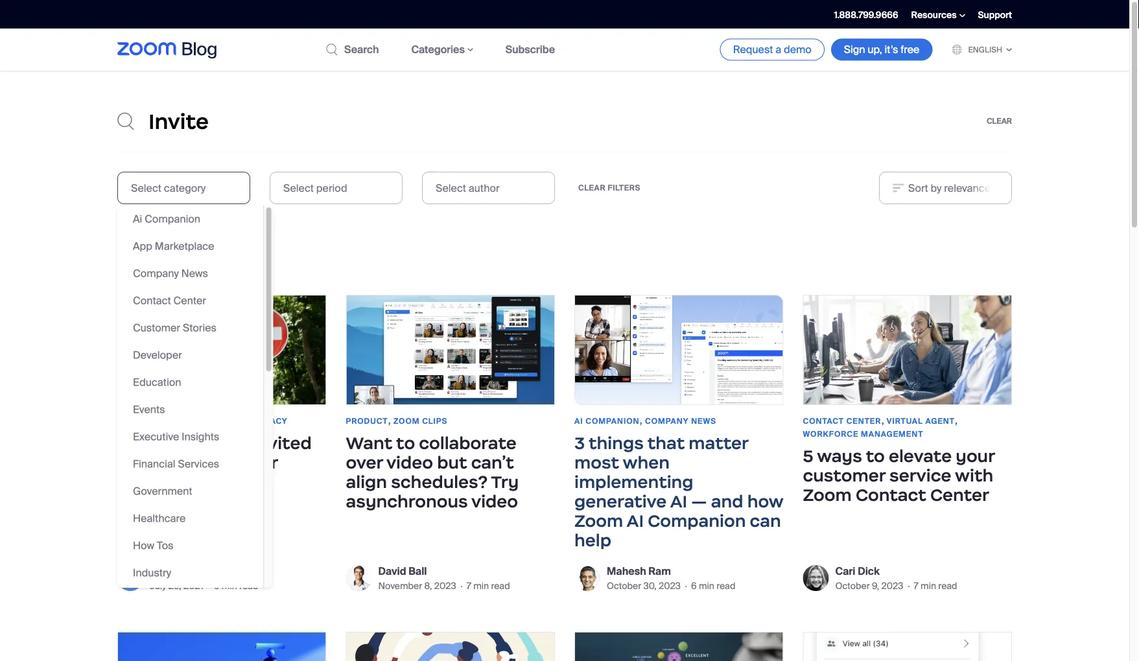 Task type: locate. For each thing, give the bounding box(es) containing it.
video down can't
[[471, 491, 518, 512]]

6 min read down mahesh ram link at the bottom of the page
[[691, 580, 736, 592]]

how to keep uninvited guests out of your zoom meeting link
[[117, 433, 326, 493]]

1 horizontal spatial 6 min read
[[691, 580, 736, 592]]

1 6 min read from the left
[[214, 580, 258, 592]]

matter
[[689, 433, 748, 454]]

center up workforce management link
[[847, 416, 881, 426]]

4 , from the left
[[955, 413, 958, 428]]

privacy
[[251, 416, 288, 426]]

read down the cari dick link
[[939, 580, 957, 592]]

1 select from the left
[[131, 181, 161, 195]]

contact center link
[[117, 287, 264, 314]]

7 down david ball link
[[467, 580, 471, 592]]

search
[[344, 43, 379, 56]]

october down "cari dick"
[[836, 580, 870, 592]]

0 horizontal spatial select
[[131, 181, 161, 195]]

main content containing how to keep uninvited guests out of your zoom meeting
[[0, 0, 1130, 661]]

1 october from the left
[[607, 580, 641, 592]]

video up "asynchronous"
[[386, 452, 433, 473]]

support link
[[978, 9, 1012, 21]]

events
[[133, 403, 165, 417]]

6 for meeting
[[214, 580, 220, 592]]

1 horizontal spatial &
[[242, 416, 248, 426]]

2 read from the left
[[491, 580, 510, 592]]

read down mahesh ram link at the bottom of the page
[[717, 580, 736, 592]]

1 horizontal spatial select
[[283, 181, 314, 195]]

4 read from the left
[[939, 580, 957, 592]]

by
[[931, 181, 942, 195], [193, 243, 203, 255]]

of
[[218, 452, 236, 473]]

6 for and
[[691, 580, 697, 592]]

november 8, 2023
[[378, 580, 456, 592]]

zoom down implementing
[[575, 511, 623, 532]]

1 horizontal spatial 7
[[914, 580, 919, 592]]

1 horizontal spatial 2023
[[659, 580, 681, 592]]

read down zoom link at left
[[239, 580, 258, 592]]

2 6 from the left
[[691, 580, 697, 592]]

companion up mahesh ram link at the bottom of the page
[[648, 511, 746, 532]]

, up your
[[955, 413, 958, 428]]

2 & from the left
[[242, 416, 248, 426]]

uninvited
[[229, 433, 312, 454]]

zoom clips link
[[394, 416, 448, 426]]

october down mahesh
[[607, 580, 641, 592]]

dick
[[858, 564, 880, 578]]

contact
[[133, 294, 171, 308]]

mahesh ram
[[607, 564, 671, 578]]

0 horizontal spatial 7
[[467, 580, 471, 592]]

2 horizontal spatial 2023
[[882, 580, 904, 592]]

category
[[164, 181, 206, 195]]

customer down 'workforce'
[[803, 465, 886, 486]]

sort by relevance
[[908, 181, 991, 195]]

6 min read down zoom link at left
[[214, 580, 258, 592]]

your
[[956, 446, 995, 467]]

1 vertical spatial customer
[[803, 465, 886, 486]]

3 2023 from the left
[[882, 580, 904, 592]]

clips
[[422, 416, 448, 426]]

it's
[[885, 43, 898, 56]]

customer inside customer stories link
[[133, 321, 180, 335]]

things
[[589, 433, 644, 454]]

1 horizontal spatial 6
[[691, 580, 697, 592]]

7 min read down david ball link
[[467, 580, 510, 592]]

5 ways to elevate your customer service with zoom contact center link
[[803, 446, 1012, 506]]

& left privacy
[[242, 416, 248, 426]]

2 october from the left
[[836, 580, 870, 592]]

david
[[378, 564, 406, 578]]

1 horizontal spatial meeting
[[170, 472, 241, 493]]

6 down mahesh ram link at the bottom of the page
[[691, 580, 697, 592]]

0 horizontal spatial by
[[193, 243, 203, 255]]

1 horizontal spatial customer
[[803, 465, 886, 486]]

contact center
[[133, 294, 206, 308]]

david ball image
[[346, 565, 372, 591]]

0 horizontal spatial october
[[607, 580, 641, 592]]

july
[[150, 580, 166, 592]]

1 vertical spatial how
[[133, 539, 154, 553]]

generative
[[575, 491, 667, 512]]

1 horizontal spatial october
[[836, 580, 870, 592]]

customer
[[133, 321, 180, 335], [803, 465, 886, 486]]

7
[[467, 580, 471, 592], [914, 580, 919, 592]]

cari dick link
[[836, 563, 957, 579]]

1 vertical spatial video
[[471, 491, 518, 512]]

& up 'executive'
[[159, 416, 165, 426]]

6 down zoom link at left
[[214, 580, 220, 592]]

1 6 from the left
[[214, 580, 220, 592]]

3 , from the left
[[881, 413, 884, 428]]

1 horizontal spatial by
[[931, 181, 942, 195]]

select period
[[283, 181, 347, 195]]

&
[[159, 416, 165, 426], [242, 416, 248, 426]]

, up want
[[388, 413, 391, 428]]

contact center , virtual agent , workforce management 5 ways to elevate your customer service with zoom contact center
[[803, 413, 995, 506]]

ai companion , company news 3 things that matter most when implementing generative ai — and how zoom ai companion can help
[[575, 413, 783, 551]]

select for select category
[[131, 181, 161, 195]]

zoom left 'clips'
[[394, 416, 420, 426]]

contact down elevate
[[856, 485, 927, 506]]

min for with
[[921, 580, 936, 592]]

schedules?
[[391, 472, 488, 493]]

zoom inside meeting & chat security & privacy how to keep uninvited guests out of your zoom meeting
[[117, 472, 166, 493]]

0 horizontal spatial how
[[133, 539, 154, 553]]

7 for service
[[914, 580, 919, 592]]

1 horizontal spatial 7 min read
[[914, 580, 957, 592]]

october
[[607, 580, 641, 592], [836, 580, 870, 592]]

0 horizontal spatial 6 min read
[[214, 580, 258, 592]]

7 min read
[[467, 580, 510, 592], [914, 580, 957, 592]]

2 horizontal spatial select
[[436, 181, 466, 195]]

zoom inside contact center , virtual agent , workforce management 5 ways to elevate your customer service with zoom contact center
[[803, 485, 852, 506]]

meeting down the services
[[170, 472, 241, 493]]

7 for asynchronous
[[467, 580, 471, 592]]

0 horizontal spatial center
[[847, 416, 881, 426]]

by left invite
[[193, 243, 203, 255]]

1 horizontal spatial ai
[[627, 511, 644, 532]]

0 horizontal spatial video
[[386, 452, 433, 473]]

, left company
[[640, 413, 642, 428]]

3 min from the left
[[699, 580, 714, 592]]

select inside "button"
[[436, 181, 466, 195]]

sign
[[844, 43, 865, 56]]

3 select from the left
[[436, 181, 466, 195]]

mahesh ram image
[[575, 565, 600, 591]]

by right sort
[[931, 181, 942, 195]]

virtual agent link
[[887, 416, 955, 426]]

2023 down david ball link
[[434, 580, 456, 592]]

6
[[214, 580, 220, 592], [691, 580, 697, 592]]

1 horizontal spatial companion
[[648, 511, 746, 532]]

3 read from the left
[[717, 580, 736, 592]]

min down zoom link at left
[[222, 580, 237, 592]]

to inside product , zoom clips want to collaborate over video but can't align schedules? try asynchronous video
[[396, 433, 415, 454]]

2 , from the left
[[640, 413, 642, 428]]

select for select period
[[283, 181, 314, 195]]

customer stories link
[[117, 314, 264, 342]]

2023 for service
[[882, 580, 904, 592]]

customer up developer
[[133, 321, 180, 335]]

0 horizontal spatial companion
[[586, 416, 640, 426]]

min for and
[[699, 580, 714, 592]]

1 horizontal spatial how
[[747, 491, 783, 512]]

contact center link
[[803, 416, 881, 426]]

mahesh
[[607, 564, 646, 578]]

companion up things
[[586, 416, 640, 426]]

2 6 min read from the left
[[691, 580, 736, 592]]

executive insights
[[133, 430, 219, 444]]

up,
[[868, 43, 882, 56]]

7 min read for service
[[914, 580, 957, 592]]

read down david ball link
[[491, 580, 510, 592]]

1 horizontal spatial contact
[[856, 485, 927, 506]]

2 2023 from the left
[[659, 580, 681, 592]]

min down david ball link
[[473, 580, 489, 592]]

1 vertical spatial contact
[[856, 485, 927, 506]]

4 min from the left
[[921, 580, 936, 592]]

1 vertical spatial companion
[[648, 511, 746, 532]]

contact up 'workforce'
[[803, 416, 844, 426]]

developer link
[[117, 342, 264, 369]]

0 vertical spatial by
[[931, 181, 942, 195]]

zoom down ways
[[803, 485, 852, 506]]

1 & from the left
[[159, 416, 165, 426]]

company news link
[[117, 260, 264, 287]]

2023 down mahesh ram link at the bottom of the page
[[659, 580, 681, 592]]

david ball
[[378, 564, 427, 578]]

2 select from the left
[[283, 181, 314, 195]]

to down workforce management link
[[866, 446, 885, 467]]

1 7 min read from the left
[[467, 580, 510, 592]]

zoom down 'financial' at left
[[117, 472, 166, 493]]

select left author
[[436, 181, 466, 195]]

0 horizontal spatial 6
[[214, 580, 220, 592]]

2023 down the cari dick link
[[882, 580, 904, 592]]

9,
[[872, 580, 879, 592]]

2 7 from the left
[[914, 580, 919, 592]]

2 horizontal spatial to
[[866, 446, 885, 467]]

0 vertical spatial customer
[[133, 321, 180, 335]]

request
[[733, 43, 773, 56]]

196
[[117, 243, 132, 255]]

ai up 3
[[575, 416, 583, 426]]

ai
[[575, 416, 583, 426], [670, 491, 687, 512], [627, 511, 644, 532]]

ai left "—"
[[670, 491, 687, 512]]

select
[[131, 181, 161, 195], [283, 181, 314, 195], [436, 181, 466, 195]]

zoom up the "july"
[[150, 564, 178, 578]]

min down mahesh ram link at the bottom of the page
[[699, 580, 714, 592]]

main content
[[0, 0, 1130, 661]]

2 7 min read from the left
[[914, 580, 957, 592]]

zoom inside product , zoom clips want to collaborate over video but can't align schedules? try asynchronous video
[[394, 416, 420, 426]]

0 horizontal spatial 2023
[[434, 580, 456, 592]]

october for contact
[[836, 580, 870, 592]]

2023 for asynchronous
[[434, 580, 456, 592]]

marketplace
[[155, 240, 214, 253]]

categories button
[[411, 43, 473, 56]]

select left period
[[283, 181, 314, 195]]

0 horizontal spatial to
[[159, 433, 178, 454]]

read
[[239, 580, 258, 592], [491, 580, 510, 592], [717, 580, 736, 592], [939, 580, 957, 592]]

0 vertical spatial meeting
[[117, 416, 157, 426]]

1 2023 from the left
[[434, 580, 456, 592]]

0 vertical spatial companion
[[586, 416, 640, 426]]

0 vertical spatial how
[[747, 491, 783, 512]]

stories
[[183, 321, 217, 335]]

services
[[178, 457, 219, 471]]

0 horizontal spatial customer
[[133, 321, 180, 335]]

1 horizontal spatial to
[[396, 433, 415, 454]]

0 horizontal spatial meeting
[[117, 416, 157, 426]]

0 horizontal spatial &
[[159, 416, 165, 426]]

2 min from the left
[[473, 580, 489, 592]]

to
[[159, 433, 178, 454], [396, 433, 415, 454], [866, 446, 885, 467]]

sort
[[908, 181, 928, 195]]

meeting up "how" on the bottom left of the page
[[117, 416, 157, 426]]

ai down implementing
[[627, 511, 644, 532]]

resources
[[911, 9, 957, 21]]

government
[[133, 485, 192, 498]]

english button
[[952, 44, 1012, 54]]

7 down the cari dick link
[[914, 580, 919, 592]]

, up the management
[[881, 413, 884, 428]]

1 vertical spatial center
[[931, 485, 990, 506]]

1 read from the left
[[239, 580, 258, 592]]

0 horizontal spatial ai
[[575, 416, 583, 426]]

1 horizontal spatial video
[[471, 491, 518, 512]]

7 min read down the cari dick link
[[914, 580, 957, 592]]

196 articles found by invite
[[117, 243, 227, 255]]

october 30, 2023
[[607, 580, 681, 592]]

to down zoom clips link
[[396, 433, 415, 454]]

2023
[[434, 580, 456, 592], [659, 580, 681, 592], [882, 580, 904, 592]]

meeting & chat link
[[117, 416, 191, 426]]

select up ai
[[131, 181, 161, 195]]

1 7 from the left
[[467, 580, 471, 592]]

min for meeting
[[222, 580, 237, 592]]

zoom image
[[117, 565, 143, 591]]

min down the cari dick link
[[921, 580, 936, 592]]

how right and
[[747, 491, 783, 512]]

1 , from the left
[[388, 413, 391, 428]]

, inside ai companion , company news 3 things that matter most when implementing generative ai — and how zoom ai companion can help
[[640, 413, 642, 428]]

how left tos
[[133, 539, 154, 553]]

a
[[776, 43, 782, 56]]

0 horizontal spatial 7 min read
[[467, 580, 510, 592]]

0 horizontal spatial contact
[[803, 416, 844, 426]]

center down your
[[931, 485, 990, 506]]

1 min from the left
[[222, 580, 237, 592]]

7 min read for asynchronous
[[467, 580, 510, 592]]

center
[[847, 416, 881, 426], [931, 485, 990, 506]]

1 horizontal spatial center
[[931, 485, 990, 506]]

to up financial services
[[159, 433, 178, 454]]



Task type: vqa. For each thing, say whether or not it's contained in the screenshot.
the November 13, 2023
no



Task type: describe. For each thing, give the bounding box(es) containing it.
, inside product , zoom clips want to collaborate over video but can't align schedules? try asynchronous video
[[388, 413, 391, 428]]

clear
[[578, 183, 606, 193]]

chat
[[168, 416, 191, 426]]

executive
[[133, 430, 179, 444]]

select for select author
[[436, 181, 466, 195]]

read for with
[[939, 580, 957, 592]]

app marketplace link
[[117, 233, 264, 260]]

Select category button
[[117, 172, 250, 204]]

to inside contact center , virtual agent , workforce management 5 ways to elevate your customer service with zoom contact center
[[866, 446, 885, 467]]

education
[[133, 376, 181, 389]]

how inside ai companion , company news 3 things that matter most when implementing generative ai — and how zoom ai companion can help
[[747, 491, 783, 512]]

out
[[182, 452, 214, 473]]

mahesh ram link
[[607, 563, 736, 579]]

david ball link
[[378, 563, 510, 579]]

company
[[133, 267, 179, 280]]

min for video
[[473, 580, 489, 592]]

executive insights link
[[117, 423, 264, 451]]

ways
[[817, 446, 862, 467]]

companion
[[145, 212, 200, 226]]

ai companion
[[133, 212, 200, 226]]

sign up, it's free
[[844, 43, 920, 56]]

app
[[133, 240, 152, 253]]

zoom link
[[150, 563, 258, 579]]

0 vertical spatial center
[[847, 416, 881, 426]]

most
[[575, 452, 619, 473]]

6 min read for meeting
[[214, 580, 258, 592]]

ram
[[649, 564, 671, 578]]

Sort by relevance button
[[879, 172, 1012, 204]]

how
[[117, 433, 155, 454]]

news
[[691, 416, 717, 426]]

try
[[491, 472, 519, 493]]

healthcare
[[133, 512, 186, 526]]

guests
[[117, 452, 178, 473]]

industry
[[133, 566, 171, 580]]

free
[[901, 43, 920, 56]]

read for and
[[717, 580, 736, 592]]

clear filters button
[[575, 183, 644, 194]]

customer inside contact center , virtual agent , workforce management 5 ways to elevate your customer service with zoom contact center
[[803, 465, 886, 486]]

cari dick image
[[803, 565, 829, 591]]

financial services
[[133, 457, 219, 471]]

app marketplace
[[133, 240, 214, 253]]

management
[[861, 429, 924, 439]]

virtual
[[887, 416, 923, 426]]

ball
[[409, 564, 427, 578]]

Search search field
[[147, 107, 974, 136]]

1 vertical spatial meeting
[[170, 472, 241, 493]]

ai
[[133, 212, 142, 226]]

request a demo
[[733, 43, 812, 56]]

align
[[346, 472, 387, 493]]

to inside meeting & chat security & privacy how to keep uninvited guests out of your zoom meeting
[[159, 433, 178, 454]]

relevance
[[944, 181, 991, 195]]

0 vertical spatial video
[[386, 452, 433, 473]]

but
[[437, 452, 467, 473]]

cari
[[836, 564, 856, 578]]

0 vertical spatial contact
[[803, 416, 844, 426]]

6 min read for and
[[691, 580, 736, 592]]

collaborate
[[419, 433, 517, 454]]

over
[[346, 452, 383, 473]]

workforce
[[803, 429, 859, 439]]

by inside button
[[931, 181, 942, 195]]

security
[[196, 416, 240, 426]]

education link
[[117, 369, 264, 396]]

october for zoom
[[607, 580, 641, 592]]

search link
[[326, 43, 379, 56]]

industry link
[[117, 560, 264, 587]]

customer stories
[[133, 321, 217, 335]]

found
[[167, 243, 191, 255]]

developer
[[133, 349, 182, 362]]

Select author button
[[422, 172, 555, 204]]

read for meeting
[[239, 580, 258, 592]]

1 vertical spatial by
[[193, 243, 203, 255]]

author
[[469, 181, 500, 195]]

help
[[575, 530, 611, 551]]

ai companion link
[[117, 206, 264, 233]]

company
[[645, 416, 689, 426]]

service
[[890, 465, 952, 486]]

zoom inside ai companion , company news 3 things that matter most when implementing generative ai — and how zoom ai companion can help
[[575, 511, 623, 532]]

articles
[[134, 243, 165, 255]]

tos
[[157, 539, 173, 553]]

3 things that matter most when implementing generative ai — and how zoom ai companion can help link
[[575, 433, 784, 551]]

october 9, 2023
[[836, 580, 904, 592]]

news
[[181, 267, 208, 280]]

product , zoom clips want to collaborate over video but can't align schedules? try asynchronous video
[[346, 413, 519, 512]]

insights
[[182, 430, 219, 444]]

select author
[[436, 181, 500, 195]]

resources button
[[911, 9, 965, 21]]

ai companion link
[[575, 416, 640, 426]]

financial services link
[[117, 451, 264, 478]]

2 horizontal spatial ai
[[670, 491, 687, 512]]

workforce management link
[[803, 429, 924, 439]]

clear search field
[[117, 91, 1012, 152]]

period
[[316, 181, 347, 195]]

events link
[[117, 396, 264, 423]]

financial
[[133, 457, 175, 471]]

with
[[955, 465, 994, 486]]

english
[[968, 44, 1002, 54]]

that
[[648, 433, 685, 454]]

subscribe
[[506, 43, 555, 56]]

request a demo link
[[720, 39, 825, 61]]

clear button
[[987, 107, 1012, 136]]

Select period button
[[270, 172, 403, 204]]

implementing
[[575, 472, 694, 493]]

keep
[[182, 433, 225, 454]]

how tos
[[133, 539, 173, 553]]

healthcare link
[[117, 505, 264, 532]]

2023 for —
[[659, 580, 681, 592]]

5
[[803, 446, 814, 467]]

center
[[173, 294, 206, 308]]

can't
[[471, 452, 514, 473]]

clear
[[987, 116, 1012, 126]]

read for video
[[491, 580, 510, 592]]



